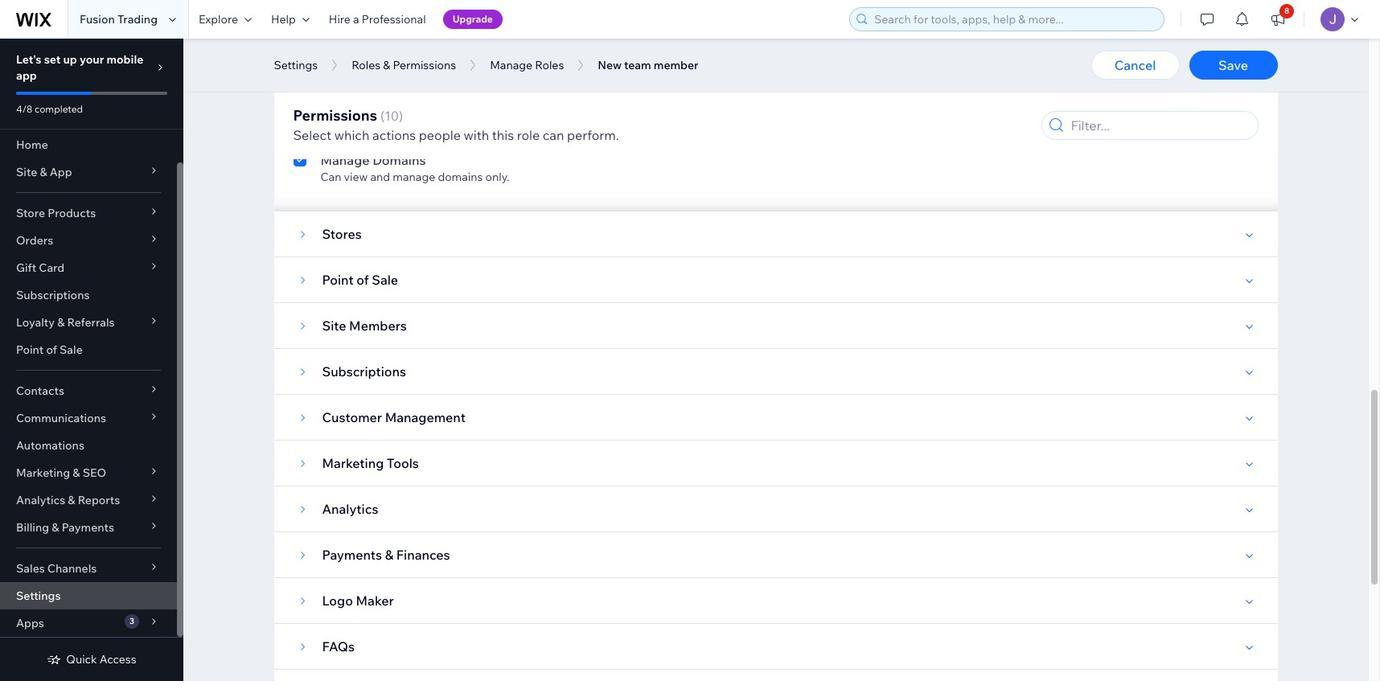 Task type: locate. For each thing, give the bounding box(es) containing it.
0 vertical spatial view
[[713, 112, 737, 126]]

1 vertical spatial permissions
[[293, 106, 377, 125]]

1 horizontal spatial subscriptions
[[322, 364, 406, 380]]

and
[[389, 112, 409, 126], [586, 112, 606, 126], [691, 112, 711, 126], [371, 170, 390, 184]]

marketing down 'customer'
[[322, 455, 384, 472]]

settings for settings button
[[274, 58, 318, 72]]

2 roles from the left
[[535, 58, 564, 72]]

subscriptions down card
[[16, 288, 90, 303]]

point of sale down loyalty
[[16, 343, 83, 357]]

settings down help button
[[274, 58, 318, 72]]

permissions
[[393, 58, 456, 72], [293, 106, 377, 125]]

8 button
[[1261, 0, 1296, 39]]

1 horizontal spatial roles
[[535, 58, 564, 72]]

& inside dropdown button
[[52, 521, 59, 535]]

hire
[[329, 12, 351, 27]]

0 horizontal spatial permissions
[[293, 106, 377, 125]]

0 vertical spatial manage
[[344, 112, 387, 126]]

domains
[[438, 170, 483, 184]]

billing up sales
[[16, 521, 49, 535]]

loyalty
[[16, 315, 55, 330]]

1 horizontal spatial sale
[[372, 272, 398, 288]]

None checkbox
[[293, 51, 306, 70], [293, 150, 306, 184], [293, 51, 306, 70], [293, 150, 306, 184]]

let's set up your mobile app
[[16, 52, 144, 83]]

point
[[322, 272, 354, 288], [16, 343, 44, 357]]

store products
[[16, 206, 96, 220]]

analytics down marketing tools
[[322, 501, 379, 517]]

1 horizontal spatial billing
[[373, 94, 411, 110]]

site inside site & app popup button
[[16, 165, 37, 179]]

& left finances
[[385, 547, 394, 563]]

manage up which
[[321, 94, 370, 110]]

can inside manage billing can manage and purchase domains, subscriptions and business email, and view billing history.
[[321, 112, 342, 126]]

tools
[[387, 455, 419, 472]]

1 horizontal spatial point
[[322, 272, 354, 288]]

1 can from the top
[[321, 112, 342, 126]]

can up which
[[321, 112, 342, 126]]

email,
[[657, 112, 688, 126]]

2 can from the top
[[321, 170, 342, 184]]

0 vertical spatial sale
[[372, 272, 398, 288]]

quick
[[66, 653, 97, 667]]

site left members
[[322, 318, 346, 334]]

purchase
[[412, 112, 460, 126]]

1 vertical spatial subscriptions
[[322, 364, 406, 380]]

cancel
[[1115, 57, 1157, 73]]

1 vertical spatial point
[[16, 343, 44, 357]]

0 vertical spatial settings
[[274, 58, 318, 72]]

point down loyalty
[[16, 343, 44, 357]]

manage inside manage billing can manage and purchase domains, subscriptions and business email, and view billing history.
[[321, 94, 370, 110]]

view down which
[[344, 170, 368, 184]]

select left all
[[321, 51, 355, 65]]

None checkbox
[[293, 93, 306, 126]]

1 horizontal spatial marketing
[[322, 455, 384, 472]]

and down domains
[[371, 170, 390, 184]]

0 vertical spatial point
[[322, 272, 354, 288]]

can down which
[[321, 170, 342, 184]]

point down stores
[[322, 272, 354, 288]]

1 vertical spatial sale
[[60, 343, 83, 357]]

billing inside manage billing can manage and purchase domains, subscriptions and business email, and view billing history.
[[373, 94, 411, 110]]

analytics & reports button
[[0, 487, 177, 514]]

0 horizontal spatial billing
[[16, 521, 49, 535]]

& left app
[[40, 165, 47, 179]]

1 horizontal spatial manage
[[393, 170, 436, 184]]

manage inside manage roles button
[[490, 58, 533, 72]]

& for marketing
[[73, 466, 80, 480]]

view inside manage domains can view and manage domains only.
[[344, 170, 368, 184]]

fusion
[[80, 12, 115, 27]]

1 horizontal spatial settings
[[274, 58, 318, 72]]

site down home
[[16, 165, 37, 179]]

sidebar element
[[0, 39, 183, 682]]

point of sale
[[322, 272, 398, 288], [16, 343, 83, 357]]

people
[[419, 127, 461, 143]]

marketing
[[322, 455, 384, 472], [16, 466, 70, 480]]

1 horizontal spatial analytics
[[322, 501, 379, 517]]

a
[[353, 12, 359, 27]]

1 vertical spatial select
[[293, 127, 332, 143]]

settings down sales
[[16, 589, 61, 604]]

1 horizontal spatial permissions
[[393, 58, 456, 72]]

0 horizontal spatial manage
[[344, 112, 387, 126]]

home
[[16, 138, 48, 152]]

roles up manage billing can manage and purchase domains, subscriptions and business email, and view billing history.
[[535, 58, 564, 72]]

apps
[[16, 616, 44, 631]]

1 horizontal spatial point of sale
[[322, 272, 398, 288]]

of up site members
[[357, 272, 369, 288]]

0 horizontal spatial point of sale
[[16, 343, 83, 357]]

view inside manage billing can manage and purchase domains, subscriptions and business email, and view billing history.
[[713, 112, 737, 126]]

0 horizontal spatial roles
[[352, 58, 381, 72]]

sale up members
[[372, 272, 398, 288]]

settings inside 'sidebar' element
[[16, 589, 61, 604]]

explore
[[199, 12, 238, 27]]

of down loyalty & referrals
[[46, 343, 57, 357]]

logo maker
[[322, 593, 394, 609]]

finances
[[397, 547, 450, 563]]

view left billing
[[713, 112, 737, 126]]

trading
[[117, 12, 158, 27]]

sale down loyalty & referrals
[[60, 343, 83, 357]]

permissions up purchase
[[393, 58, 456, 72]]

4/8
[[16, 103, 32, 115]]

0 horizontal spatial view
[[344, 170, 368, 184]]

1 roles from the left
[[352, 58, 381, 72]]

billing
[[373, 94, 411, 110], [16, 521, 49, 535]]

0 horizontal spatial marketing
[[16, 466, 70, 480]]

manage inside manage domains can view and manage domains only.
[[393, 170, 436, 184]]

& inside dropdown button
[[57, 315, 65, 330]]

0 horizontal spatial settings
[[16, 589, 61, 604]]

marketing down automations
[[16, 466, 70, 480]]

4/8 completed
[[16, 103, 83, 115]]

automations link
[[0, 432, 177, 459]]

manage down which
[[321, 152, 370, 168]]

10
[[385, 108, 399, 124]]

which
[[334, 127, 370, 143]]

seo
[[83, 466, 106, 480]]

0 vertical spatial billing
[[373, 94, 411, 110]]

& inside popup button
[[40, 165, 47, 179]]

0 horizontal spatial subscriptions
[[16, 288, 90, 303]]

0 horizontal spatial payments
[[62, 521, 114, 535]]

& inside button
[[383, 58, 391, 72]]

& for loyalty
[[57, 315, 65, 330]]

help button
[[261, 0, 319, 39]]

Filter... field
[[1067, 112, 1253, 139]]

manage inside manage domains can view and manage domains only.
[[321, 152, 370, 168]]

store
[[16, 206, 45, 220]]

& left reports
[[68, 493, 75, 508]]

1 horizontal spatial view
[[713, 112, 737, 126]]

2 vertical spatial manage
[[321, 152, 370, 168]]

subscriptions down site members
[[322, 364, 406, 380]]

settings inside button
[[274, 58, 318, 72]]

1 vertical spatial of
[[46, 343, 57, 357]]

manage down domains
[[393, 170, 436, 184]]

& left seo
[[73, 466, 80, 480]]

settings
[[274, 58, 318, 72], [16, 589, 61, 604]]

orders
[[16, 233, 53, 248]]

select left which
[[293, 127, 332, 143]]

automations
[[16, 439, 84, 453]]

1 vertical spatial billing
[[16, 521, 49, 535]]

roles down the a
[[352, 58, 381, 72]]

view
[[713, 112, 737, 126], [344, 170, 368, 184]]

0 vertical spatial of
[[357, 272, 369, 288]]

this
[[492, 127, 514, 143]]

home link
[[0, 131, 177, 159]]

manage
[[344, 112, 387, 126], [393, 170, 436, 184]]

card
[[39, 261, 65, 275]]

manage up which
[[344, 112, 387, 126]]

& right loyalty
[[57, 315, 65, 330]]

permissions up which
[[293, 106, 377, 125]]

0 horizontal spatial sale
[[60, 343, 83, 357]]

settings button
[[266, 53, 326, 77]]

0 vertical spatial manage
[[490, 58, 533, 72]]

site & app
[[16, 165, 72, 179]]

completed
[[35, 103, 83, 115]]

team
[[625, 58, 652, 72]]

0 vertical spatial can
[[321, 112, 342, 126]]

contacts
[[16, 384, 64, 398]]

1 horizontal spatial site
[[322, 318, 346, 334]]

payments
[[62, 521, 114, 535], [322, 547, 382, 563]]

settings link
[[0, 583, 177, 610]]

& right all
[[383, 58, 391, 72]]

manage roles button
[[482, 53, 572, 77]]

0 horizontal spatial site
[[16, 165, 37, 179]]

1 vertical spatial view
[[344, 170, 368, 184]]

channels
[[47, 562, 97, 576]]

1 vertical spatial manage
[[321, 94, 370, 110]]

with
[[464, 127, 489, 143]]

payments up logo maker
[[322, 547, 382, 563]]

business
[[609, 112, 655, 126]]

0 vertical spatial payments
[[62, 521, 114, 535]]

1 vertical spatial manage
[[393, 170, 436, 184]]

1 vertical spatial can
[[321, 170, 342, 184]]

and up perform.
[[586, 112, 606, 126]]

1 horizontal spatial payments
[[322, 547, 382, 563]]

manage for billing
[[321, 94, 370, 110]]

& for roles
[[383, 58, 391, 72]]

0 horizontal spatial point
[[16, 343, 44, 357]]

0 vertical spatial subscriptions
[[16, 288, 90, 303]]

role
[[517, 127, 540, 143]]

1 vertical spatial point of sale
[[16, 343, 83, 357]]

members
[[349, 318, 407, 334]]

1 vertical spatial settings
[[16, 589, 61, 604]]

analytics inside dropdown button
[[16, 493, 65, 508]]

site
[[16, 165, 37, 179], [322, 318, 346, 334]]

can for manage domains
[[321, 170, 342, 184]]

manage
[[490, 58, 533, 72], [321, 94, 370, 110], [321, 152, 370, 168]]

settings for settings link
[[16, 589, 61, 604]]

1 vertical spatial payments
[[322, 547, 382, 563]]

0 horizontal spatial of
[[46, 343, 57, 357]]

billing up the actions
[[373, 94, 411, 110]]

0 vertical spatial site
[[16, 165, 37, 179]]

payments down analytics & reports dropdown button
[[62, 521, 114, 535]]

& down analytics & reports
[[52, 521, 59, 535]]

analytics & reports
[[16, 493, 120, 508]]

0 horizontal spatial analytics
[[16, 493, 65, 508]]

manage up domains,
[[490, 58, 533, 72]]

can inside manage domains can view and manage domains only.
[[321, 170, 342, 184]]

8
[[1285, 6, 1290, 16]]

roles & permissions button
[[344, 53, 464, 77]]

1 vertical spatial site
[[322, 318, 346, 334]]

subscriptions link
[[0, 282, 177, 309]]

orders button
[[0, 227, 177, 254]]

0 vertical spatial permissions
[[393, 58, 456, 72]]

sale inside 'sidebar' element
[[60, 343, 83, 357]]

and right the (
[[389, 112, 409, 126]]

access
[[100, 653, 137, 667]]

marketing inside dropdown button
[[16, 466, 70, 480]]

point of sale up site members
[[322, 272, 398, 288]]

analytics down marketing & seo
[[16, 493, 65, 508]]

site members
[[322, 318, 407, 334]]

marketing & seo button
[[0, 459, 177, 487]]

sale
[[372, 272, 398, 288], [60, 343, 83, 357]]

professional
[[362, 12, 426, 27]]



Task type: describe. For each thing, give the bounding box(es) containing it.
manage inside manage billing can manage and purchase domains, subscriptions and business email, and view billing history.
[[344, 112, 387, 126]]

)
[[399, 108, 403, 124]]

save
[[1219, 57, 1249, 73]]

point of sale inside 'sidebar' element
[[16, 343, 83, 357]]

maker
[[356, 593, 394, 609]]

let's
[[16, 52, 42, 67]]

select inside the "permissions ( 10 ) select which actions people with this role can perform."
[[293, 127, 332, 143]]

permissions ( 10 ) select which actions people with this role can perform.
[[293, 106, 619, 143]]

sales channels button
[[0, 555, 177, 583]]

help
[[271, 12, 296, 27]]

& for site
[[40, 165, 47, 179]]

set
[[44, 52, 61, 67]]

& for analytics
[[68, 493, 75, 508]]

permissions inside the "permissions ( 10 ) select which actions people with this role can perform."
[[293, 106, 377, 125]]

3
[[130, 616, 134, 627]]

upgrade
[[453, 13, 493, 25]]

payments inside dropdown button
[[62, 521, 114, 535]]

marketing tools
[[322, 455, 419, 472]]

Search for tools, apps, help & more... field
[[870, 8, 1160, 31]]

app
[[16, 68, 37, 83]]

& for payments
[[385, 547, 394, 563]]

loyalty & referrals
[[16, 315, 115, 330]]

gift card button
[[0, 254, 177, 282]]

app
[[50, 165, 72, 179]]

point of sale link
[[0, 336, 177, 364]]

payments & finances
[[322, 547, 450, 563]]

new team member
[[598, 58, 699, 72]]

up
[[63, 52, 77, 67]]

quick access button
[[47, 653, 137, 667]]

subscriptions inside 'sidebar' element
[[16, 288, 90, 303]]

0 vertical spatial select
[[321, 51, 355, 65]]

member
[[654, 58, 699, 72]]

and inside manage domains can view and manage domains only.
[[371, 170, 390, 184]]

billing inside dropdown button
[[16, 521, 49, 535]]

fusion trading
[[80, 12, 158, 27]]

(
[[381, 108, 385, 124]]

permissions inside button
[[393, 58, 456, 72]]

billing & payments
[[16, 521, 114, 535]]

domains
[[373, 152, 426, 168]]

save button
[[1190, 51, 1278, 80]]

gift
[[16, 261, 36, 275]]

point inside 'sidebar' element
[[16, 343, 44, 357]]

analytics for analytics
[[322, 501, 379, 517]]

cancel button
[[1092, 51, 1180, 80]]

and right the email, on the top of the page
[[691, 112, 711, 126]]

domains,
[[463, 112, 510, 126]]

can
[[543, 127, 564, 143]]

gift card
[[16, 261, 65, 275]]

reports
[[78, 493, 120, 508]]

loyalty & referrals button
[[0, 309, 177, 336]]

communications button
[[0, 405, 177, 432]]

new team member button
[[590, 53, 707, 77]]

only.
[[486, 170, 510, 184]]

manage for roles
[[490, 58, 533, 72]]

new
[[598, 58, 622, 72]]

of inside 'sidebar' element
[[46, 343, 57, 357]]

faqs
[[322, 639, 355, 655]]

& for billing
[[52, 521, 59, 535]]

mobile
[[107, 52, 144, 67]]

roles & permissions
[[352, 58, 456, 72]]

products
[[48, 206, 96, 220]]

your
[[80, 52, 104, 67]]

roles inside manage roles button
[[535, 58, 564, 72]]

site for site & app
[[16, 165, 37, 179]]

billing
[[740, 112, 772, 126]]

store products button
[[0, 200, 177, 227]]

can for manage billing
[[321, 112, 342, 126]]

sales
[[16, 562, 45, 576]]

analytics for analytics & reports
[[16, 493, 65, 508]]

customer management
[[322, 410, 466, 426]]

management
[[385, 410, 466, 426]]

sales channels
[[16, 562, 97, 576]]

subscriptions
[[513, 112, 584, 126]]

logo
[[322, 593, 353, 609]]

manage domains can view and manage domains only.
[[321, 152, 510, 184]]

marketing for marketing tools
[[322, 455, 384, 472]]

site & app button
[[0, 159, 177, 186]]

0 vertical spatial point of sale
[[322, 272, 398, 288]]

1 horizontal spatial of
[[357, 272, 369, 288]]

all
[[357, 51, 371, 65]]

perform.
[[567, 127, 619, 143]]

roles inside roles & permissions button
[[352, 58, 381, 72]]

manage for domains
[[321, 152, 370, 168]]

hire a professional
[[329, 12, 426, 27]]

marketing for marketing & seo
[[16, 466, 70, 480]]

marketing & seo
[[16, 466, 106, 480]]

stores
[[322, 226, 362, 242]]

contacts button
[[0, 377, 177, 405]]

site for site members
[[322, 318, 346, 334]]

communications
[[16, 411, 106, 426]]

quick access
[[66, 653, 137, 667]]

hire a professional link
[[319, 0, 436, 39]]

select all
[[321, 51, 371, 65]]

referrals
[[67, 315, 115, 330]]



Task type: vqa. For each thing, say whether or not it's contained in the screenshot.
klobrad84@gmail.com
no



